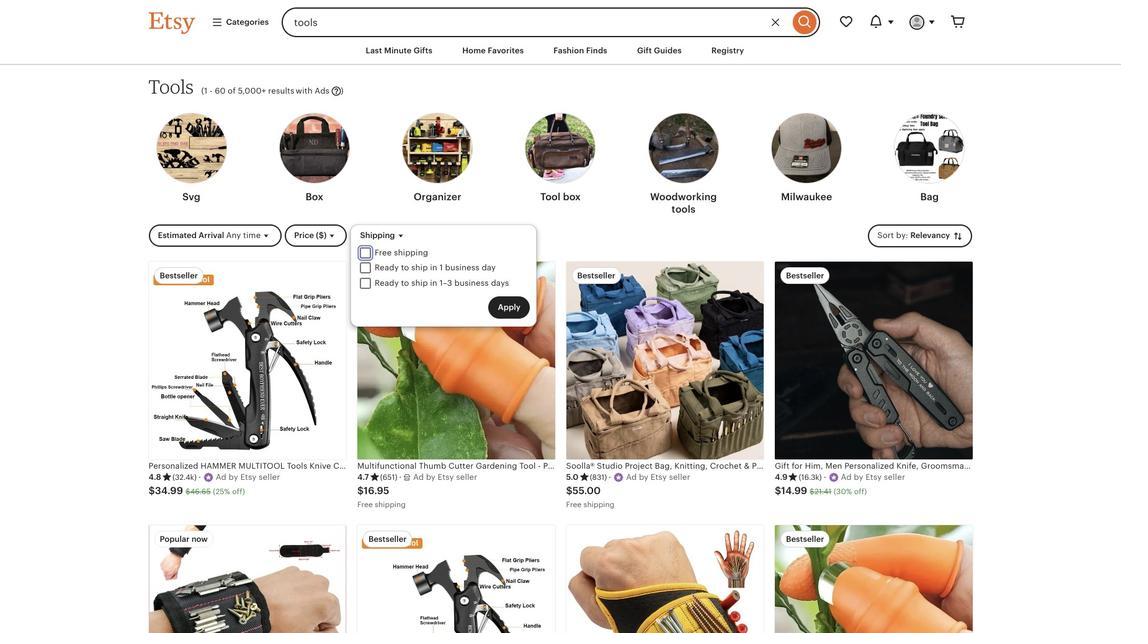 Task type: describe. For each thing, give the bounding box(es) containing it.
etsy for 4.8
[[241, 473, 257, 482]]

(
[[201, 86, 204, 96]]

organizer
[[414, 191, 462, 203]]

0 vertical spatial business
[[446, 264, 480, 273]]

off) for 34.99
[[232, 488, 245, 497]]

sort
[[878, 231, 895, 240]]

price ($) button
[[285, 225, 347, 247]]

home favorites link
[[453, 40, 534, 62]]

14.99
[[782, 486, 808, 497]]

tool box
[[541, 191, 581, 203]]

(30%
[[834, 488, 853, 497]]

apply button
[[489, 297, 531, 319]]

by:
[[897, 231, 909, 240]]

thumb
[[419, 462, 447, 471]]

0 horizontal spatial tool
[[520, 462, 536, 471]]

y for 4.7
[[431, 473, 436, 482]]

2 ship from the top
[[412, 279, 428, 288]]

seller for 4.9
[[885, 473, 906, 482]]

categories banner
[[126, 0, 996, 37]]

woodworking tools link
[[649, 109, 720, 221]]

and
[[611, 462, 625, 471]]

box link
[[279, 109, 350, 209]]

multifunctional
[[358, 462, 417, 471]]

days
[[492, 279, 510, 288]]

shipping inside the free shipping ready to ship in 1 business day ready to ship in 1–3 business days
[[395, 249, 429, 258]]

categories
[[226, 17, 269, 27]]

1 vertical spatial personalized hammer multitool tools knive custom engraved christmas gifts for him dad son boyfriend gift for men groomsmen camping  fishing image
[[358, 526, 555, 634]]

0 horizontal spatial multifunctional thumb cutter gardening tool - prune, cut, pick, and separate veggies with ease! image
[[358, 262, 555, 460]]

1 vertical spatial -
[[539, 462, 541, 471]]

price ($)
[[295, 231, 327, 240]]

day
[[482, 264, 496, 273]]

shipping button
[[351, 225, 416, 247]]

svg link
[[156, 109, 227, 209]]

5.0
[[567, 473, 579, 482]]

free shipping ready to ship in 1 business day ready to ship in 1–3 business days
[[375, 249, 510, 288]]

( 1 - 60 of 5,000+ results
[[201, 86, 295, 96]]

55.00
[[573, 486, 601, 497]]

1 vertical spatial business
[[455, 279, 489, 288]]

$ 34.99 $ 46.65 (25% off)
[[149, 486, 245, 497]]

y for 4.8
[[234, 473, 238, 482]]

0 horizontal spatial personalized hammer multitool tools knive custom engraved christmas gifts for him dad son boyfriend gift for men groomsmen camping  fishing image
[[149, 262, 346, 460]]

last minute gifts link
[[357, 40, 442, 62]]

home
[[463, 46, 486, 55]]

b for 4.7
[[426, 473, 432, 482]]

($)
[[316, 231, 327, 240]]

men's diy gadget wristband magnetic multi-tool perfect christmas gift, 21st or 18th birthday gift, xmas, for him, man gift, stocking filler image
[[149, 526, 346, 634]]

1 horizontal spatial tool
[[541, 191, 561, 203]]

multifunctional thumb cutter gardening tool - prune, cut, pick, and separate veggies with ease!
[[358, 462, 738, 471]]

none search field inside categories banner
[[282, 7, 821, 37]]

etsy for 4.7
[[438, 473, 454, 482]]

seller for 4.8
[[259, 473, 280, 482]]

milwaukee link
[[772, 109, 843, 209]]

1 ready from the top
[[375, 264, 399, 273]]

2 to from the top
[[402, 279, 410, 288]]

organizer link
[[402, 109, 473, 209]]

21.41
[[815, 488, 832, 497]]

guides
[[654, 46, 682, 55]]

· for 4.8
[[199, 473, 201, 482]]

relevancy
[[911, 231, 951, 240]]

with ads
[[296, 86, 330, 96]]

box
[[563, 191, 581, 203]]

box
[[306, 191, 324, 203]]

)
[[341, 86, 344, 96]]

gift guides link
[[628, 40, 692, 62]]

price
[[295, 231, 314, 240]]

gift guides
[[638, 46, 682, 55]]

d for 4.8
[[221, 473, 227, 482]]

shipping for 16.95
[[375, 501, 406, 510]]

60
[[215, 86, 226, 96]]

a for 4.7
[[414, 473, 419, 482]]

gifts
[[414, 46, 433, 55]]

results
[[268, 86, 295, 96]]

etsy for 4.9
[[866, 473, 882, 482]]

bestseller for 4.8
[[160, 272, 198, 281]]

menu bar containing last minute gifts
[[126, 37, 996, 65]]

seller for 5.0
[[670, 473, 691, 482]]

$ inside $ 34.99 $ 46.65 (25% off)
[[186, 488, 190, 497]]

$ for 55.00
[[567, 486, 573, 497]]

Search for anything text field
[[282, 7, 790, 37]]

1 ship from the top
[[412, 264, 428, 273]]

y for 4.9
[[860, 473, 864, 482]]

prune,
[[544, 462, 569, 471]]

free shipping link
[[375, 248, 429, 259]]

cutter
[[449, 462, 474, 471]]

tool box link
[[526, 109, 596, 209]]

· for 5.0
[[609, 473, 612, 482]]

binyatools magnetic wristband tool with super strong magnets holds screws nails, drill bit, wrist support design, gift handyman electricians image
[[567, 526, 764, 634]]

0 vertical spatial 1
[[204, 86, 208, 96]]

milwaukee
[[782, 191, 833, 203]]

2 in from the top
[[431, 279, 438, 288]]

gift
[[638, 46, 652, 55]]

fashion finds
[[554, 46, 608, 55]]

woodworking
[[651, 191, 718, 203]]

4.7
[[358, 473, 369, 482]]

b for 4.8
[[229, 473, 234, 482]]

0 horizontal spatial -
[[210, 86, 213, 96]]

tools
[[672, 204, 696, 216]]

estimated
[[158, 231, 197, 240]]

separate
[[628, 462, 663, 471]]

last
[[366, 46, 382, 55]]

ads
[[315, 86, 330, 96]]

b for 5.0
[[639, 473, 645, 482]]

$ 55.00 free shipping
[[567, 486, 615, 510]]

sort by: relevancy
[[878, 231, 953, 240]]

a for 4.8
[[216, 473, 222, 482]]



Task type: locate. For each thing, give the bounding box(es) containing it.
4 b from the left
[[855, 473, 860, 482]]

registry link
[[703, 40, 754, 62]]

1 etsy from the left
[[241, 473, 257, 482]]

menu bar
[[126, 37, 996, 65]]

a up (30%
[[842, 473, 847, 482]]

0 vertical spatial to
[[402, 264, 410, 273]]

1 off) from the left
[[232, 488, 245, 497]]

with left ads
[[296, 86, 313, 96]]

0 vertical spatial -
[[210, 86, 213, 96]]

y for 5.0
[[645, 473, 649, 482]]

etsy for 5.0
[[651, 473, 667, 482]]

shipping
[[360, 231, 395, 240]]

2 seller from the left
[[456, 473, 478, 482]]

2 d from the left
[[419, 473, 424, 482]]

3 seller from the left
[[670, 473, 691, 482]]

y up $ 34.99 $ 46.65 (25% off) at bottom left
[[234, 473, 238, 482]]

ease!
[[718, 462, 738, 471]]

5,000+
[[238, 86, 266, 96]]

d up (30%
[[847, 473, 852, 482]]

$ for 16.95
[[358, 486, 364, 497]]

gift for him, men personalized knife, groomsman gift, wedding, best man, engraved name,text, pliers, carabiner, multi tool, idea from her image
[[776, 262, 973, 460]]

minute
[[384, 46, 412, 55]]

svg
[[182, 191, 201, 203]]

$ down 5.0
[[567, 486, 573, 497]]

shipping down 16.95 at the bottom left
[[375, 501, 406, 510]]

1 vertical spatial ready
[[375, 279, 399, 288]]

2 b from the left
[[426, 473, 432, 482]]

1 vertical spatial in
[[431, 279, 438, 288]]

1 horizontal spatial with
[[699, 462, 715, 471]]

any
[[226, 231, 241, 240]]

1 vertical spatial tool
[[520, 462, 536, 471]]

d down thumb
[[419, 473, 424, 482]]

1 horizontal spatial -
[[539, 462, 541, 471]]

off) inside $ 14.99 $ 21.41 (30% off)
[[855, 488, 868, 497]]

- left prune,
[[539, 462, 541, 471]]

2 a from the left
[[414, 473, 419, 482]]

a for 5.0
[[627, 473, 632, 482]]

in left '1–3'
[[431, 279, 438, 288]]

registry
[[712, 46, 745, 55]]

d for 4.9
[[847, 473, 852, 482]]

1 horizontal spatial personalized hammer multitool tools knive custom engraved christmas gifts for him dad son boyfriend gift for men groomsmen camping  fishing image
[[358, 526, 555, 634]]

free
[[375, 249, 392, 258], [358, 501, 373, 510], [567, 501, 582, 510]]

with
[[296, 86, 313, 96], [699, 462, 715, 471]]

3 b from the left
[[639, 473, 645, 482]]

a d b y etsy seller up '(25%'
[[216, 473, 280, 482]]

off)
[[232, 488, 245, 497], [855, 488, 868, 497]]

a for 4.9
[[842, 473, 847, 482]]

(32.4k)
[[173, 474, 197, 482]]

0 vertical spatial in
[[431, 264, 438, 273]]

1 b from the left
[[229, 473, 234, 482]]

1 vertical spatial 1
[[440, 264, 444, 273]]

$ down (32.4k)
[[186, 488, 190, 497]]

$ inside $ 55.00 free shipping
[[567, 486, 573, 497]]

d
[[221, 473, 227, 482], [419, 473, 424, 482], [632, 473, 637, 482], [847, 473, 852, 482]]

· for 4.9
[[824, 473, 827, 482]]

free down 55.00
[[567, 501, 582, 510]]

1–3
[[440, 279, 453, 288]]

1 to from the top
[[402, 264, 410, 273]]

d up '(25%'
[[221, 473, 227, 482]]

1 horizontal spatial free
[[375, 249, 392, 258]]

categories button
[[202, 11, 278, 34]]

shipping inside $ 55.00 free shipping
[[584, 501, 615, 510]]

a down the separate
[[627, 473, 632, 482]]

0 vertical spatial ready
[[375, 264, 399, 273]]

- right (
[[210, 86, 213, 96]]

fashion
[[554, 46, 585, 55]]

b down the separate
[[639, 473, 645, 482]]

veggies
[[665, 462, 696, 471]]

-
[[210, 86, 213, 96], [539, 462, 541, 471]]

0 horizontal spatial 1
[[204, 86, 208, 96]]

ready to ship in 1 business day link
[[375, 263, 496, 274]]

a d b y etsy seller down thumb
[[414, 473, 478, 482]]

$ inside the $ 16.95 free shipping
[[358, 486, 364, 497]]

$ for 14.99
[[776, 486, 782, 497]]

cut,
[[571, 462, 588, 471]]

off) inside $ 34.99 $ 46.65 (25% off)
[[232, 488, 245, 497]]

3 d from the left
[[632, 473, 637, 482]]

shipping down 55.00
[[584, 501, 615, 510]]

1 up ready to ship in 1–3 business days link
[[440, 264, 444, 273]]

to
[[402, 264, 410, 273], [402, 279, 410, 288]]

bag
[[921, 191, 940, 203]]

1 horizontal spatial multifunctional thumb cutter gardening tool - prune, cut, pick, and separate veggies with ease! image
[[776, 526, 973, 634]]

1 left 60
[[204, 86, 208, 96]]

bestseller for 4.9
[[787, 272, 825, 281]]

$ down the (16.3k)
[[810, 488, 815, 497]]

bestseller
[[160, 272, 198, 281], [369, 272, 407, 281], [578, 272, 616, 281], [787, 272, 825, 281], [369, 535, 407, 544], [787, 535, 825, 544]]

y down thumb
[[431, 473, 436, 482]]

0 horizontal spatial off)
[[232, 488, 245, 497]]

· right (831)
[[609, 473, 612, 482]]

34.99
[[155, 486, 183, 497]]

a d b y etsy seller up (30%
[[842, 473, 906, 482]]

fashion finds link
[[545, 40, 617, 62]]

1 a d b y etsy seller from the left
[[216, 473, 280, 482]]

1 vertical spatial ship
[[412, 279, 428, 288]]

1 a from the left
[[216, 473, 222, 482]]

2 off) from the left
[[855, 488, 868, 497]]

· right (651)
[[400, 473, 402, 482]]

3 y from the left
[[645, 473, 649, 482]]

free inside the $ 16.95 free shipping
[[358, 501, 373, 510]]

3 a d b y etsy seller from the left
[[627, 473, 691, 482]]

with left ease!
[[699, 462, 715, 471]]

1 horizontal spatial 1
[[440, 264, 444, 273]]

gardening
[[476, 462, 518, 471]]

a d b y etsy seller for 4.7
[[414, 473, 478, 482]]

1 · from the left
[[199, 473, 201, 482]]

4 etsy from the left
[[866, 473, 882, 482]]

b up '(25%'
[[229, 473, 234, 482]]

4 a from the left
[[842, 473, 847, 482]]

ship down ready to ship in 1 business day link
[[412, 279, 428, 288]]

tool left prune,
[[520, 462, 536, 471]]

last minute gifts
[[366, 46, 433, 55]]

0 horizontal spatial free
[[358, 501, 373, 510]]

a d b y etsy seller down the separate
[[627, 473, 691, 482]]

apply
[[499, 303, 521, 312]]

3 a from the left
[[627, 473, 632, 482]]

b up $ 14.99 $ 21.41 (30% off)
[[855, 473, 860, 482]]

(831)
[[590, 474, 607, 482]]

etsy down the separate
[[651, 473, 667, 482]]

· for 4.7
[[400, 473, 402, 482]]

4.9
[[776, 473, 788, 482]]

shipping for 55.00
[[584, 501, 615, 510]]

y
[[234, 473, 238, 482], [431, 473, 436, 482], [645, 473, 649, 482], [860, 473, 864, 482]]

4 d from the left
[[847, 473, 852, 482]]

etsy down thumb
[[438, 473, 454, 482]]

· up $ 14.99 $ 21.41 (30% off)
[[824, 473, 827, 482]]

ship down free shipping link
[[412, 264, 428, 273]]

b down thumb
[[426, 473, 432, 482]]

tool
[[541, 191, 561, 203], [520, 462, 536, 471]]

d for 4.7
[[419, 473, 424, 482]]

2 y from the left
[[431, 473, 436, 482]]

ready to ship in 1–3 business days link
[[375, 278, 510, 289]]

of
[[228, 86, 236, 96]]

0 vertical spatial multifunctional thumb cutter gardening tool - prune, cut, pick, and separate veggies with ease! image
[[358, 262, 555, 460]]

shipping
[[395, 249, 429, 258], [375, 501, 406, 510], [584, 501, 615, 510]]

free for 55.00
[[567, 501, 582, 510]]

home favorites
[[463, 46, 524, 55]]

d for 5.0
[[632, 473, 637, 482]]

estimated arrival any time
[[158, 231, 261, 240]]

a d b y etsy seller for 4.8
[[216, 473, 280, 482]]

(25%
[[213, 488, 230, 497]]

sort by: relevancy image
[[953, 231, 964, 242]]

etsy up $ 14.99 $ 21.41 (30% off)
[[866, 473, 882, 482]]

0 vertical spatial with
[[296, 86, 313, 96]]

4 seller from the left
[[885, 473, 906, 482]]

d down the separate
[[632, 473, 637, 482]]

shipping up ready to ship in 1 business day link
[[395, 249, 429, 258]]

bestseller for 4.7
[[369, 272, 407, 281]]

personalized hammer multitool tools knive custom engraved christmas gifts for him dad son boyfriend gift for men groomsmen camping  fishing image
[[149, 262, 346, 460], [358, 526, 555, 634]]

0 vertical spatial tool
[[541, 191, 561, 203]]

free inside the free shipping ready to ship in 1 business day ready to ship in 1–3 business days
[[375, 249, 392, 258]]

soolla® studio project bag, knitting, crochet & pottery tool bag, needle and sewing project organizer, artist gift, craft bag christmas gift image
[[567, 262, 764, 460]]

a d b y etsy seller for 4.9
[[842, 473, 906, 482]]

shipping inside the $ 16.95 free shipping
[[375, 501, 406, 510]]

0 horizontal spatial with
[[296, 86, 313, 96]]

$ for 34.99
[[149, 486, 155, 497]]

$ 14.99 $ 21.41 (30% off)
[[776, 486, 868, 497]]

a right (651)
[[414, 473, 419, 482]]

in
[[431, 264, 438, 273], [431, 279, 438, 288]]

(651)
[[380, 474, 398, 482]]

1
[[204, 86, 208, 96], [440, 264, 444, 273]]

$ down 4.9
[[776, 486, 782, 497]]

etsy up $ 34.99 $ 46.65 (25% off) at bottom left
[[241, 473, 257, 482]]

woodworking tools
[[651, 191, 718, 216]]

46.65
[[190, 488, 211, 497]]

favorites
[[488, 46, 524, 55]]

bestseller for 5.0
[[578, 272, 616, 281]]

off) for 14.99
[[855, 488, 868, 497]]

pick,
[[590, 462, 608, 471]]

finds
[[587, 46, 608, 55]]

off) right '(25%'
[[232, 488, 245, 497]]

2 ready from the top
[[375, 279, 399, 288]]

·
[[199, 473, 201, 482], [400, 473, 402, 482], [609, 473, 612, 482], [824, 473, 827, 482]]

ship
[[412, 264, 428, 273], [412, 279, 428, 288]]

tool left box
[[541, 191, 561, 203]]

now
[[192, 535, 208, 544]]

1 d from the left
[[221, 473, 227, 482]]

free down 16.95 at the bottom left
[[358, 501, 373, 510]]

1 vertical spatial multifunctional thumb cutter gardening tool - prune, cut, pick, and separate veggies with ease! image
[[776, 526, 973, 634]]

1 y from the left
[[234, 473, 238, 482]]

1 inside the free shipping ready to ship in 1 business day ready to ship in 1–3 business days
[[440, 264, 444, 273]]

$ down 4.8
[[149, 486, 155, 497]]

$
[[149, 486, 155, 497], [358, 486, 364, 497], [567, 486, 573, 497], [776, 486, 782, 497], [186, 488, 190, 497], [810, 488, 815, 497]]

free inside $ 55.00 free shipping
[[567, 501, 582, 510]]

a d b y etsy seller for 5.0
[[627, 473, 691, 482]]

multifunctional thumb cutter gardening tool - prune, cut, pick, and separate veggies with ease! image
[[358, 262, 555, 460], [776, 526, 973, 634]]

16.95
[[364, 486, 390, 497]]

y down the separate
[[645, 473, 649, 482]]

business
[[446, 264, 480, 273], [455, 279, 489, 288]]

$ inside $ 14.99 $ 21.41 (30% off)
[[810, 488, 815, 497]]

1 vertical spatial with
[[699, 462, 715, 471]]

a up '(25%'
[[216, 473, 222, 482]]

None search field
[[282, 7, 821, 37]]

arrival
[[199, 231, 224, 240]]

etsy
[[241, 473, 257, 482], [438, 473, 454, 482], [651, 473, 667, 482], [866, 473, 882, 482]]

a
[[216, 473, 222, 482], [414, 473, 419, 482], [627, 473, 632, 482], [842, 473, 847, 482]]

2 etsy from the left
[[438, 473, 454, 482]]

popular now
[[160, 535, 208, 544]]

business down day
[[455, 279, 489, 288]]

· up $ 34.99 $ 46.65 (25% off) at bottom left
[[199, 473, 201, 482]]

4 · from the left
[[824, 473, 827, 482]]

ready
[[375, 264, 399, 273], [375, 279, 399, 288]]

1 horizontal spatial off)
[[855, 488, 868, 497]]

in up ready to ship in 1–3 business days link
[[431, 264, 438, 273]]

$ 16.95 free shipping
[[358, 486, 406, 510]]

2 horizontal spatial free
[[567, 501, 582, 510]]

2 · from the left
[[400, 473, 402, 482]]

off) right (30%
[[855, 488, 868, 497]]

tools
[[149, 75, 194, 98]]

4 y from the left
[[860, 473, 864, 482]]

business up '1–3'
[[446, 264, 480, 273]]

free down shipping dropdown button
[[375, 249, 392, 258]]

bag link
[[895, 109, 966, 209]]

time
[[243, 231, 261, 240]]

0 vertical spatial ship
[[412, 264, 428, 273]]

free for 16.95
[[358, 501, 373, 510]]

seller for 4.7
[[456, 473, 478, 482]]

$ down 4.7
[[358, 486, 364, 497]]

b for 4.9
[[855, 473, 860, 482]]

popular
[[160, 535, 190, 544]]

1 vertical spatial to
[[402, 279, 410, 288]]

(16.3k)
[[799, 474, 822, 482]]

0 vertical spatial personalized hammer multitool tools knive custom engraved christmas gifts for him dad son boyfriend gift for men groomsmen camping  fishing image
[[149, 262, 346, 460]]

4 a d b y etsy seller from the left
[[842, 473, 906, 482]]

2 a d b y etsy seller from the left
[[414, 473, 478, 482]]

seller
[[259, 473, 280, 482], [456, 473, 478, 482], [670, 473, 691, 482], [885, 473, 906, 482]]

y up $ 14.99 $ 21.41 (30% off)
[[860, 473, 864, 482]]

3 etsy from the left
[[651, 473, 667, 482]]

b
[[229, 473, 234, 482], [426, 473, 432, 482], [639, 473, 645, 482], [855, 473, 860, 482]]

3 · from the left
[[609, 473, 612, 482]]

1 in from the top
[[431, 264, 438, 273]]

1 seller from the left
[[259, 473, 280, 482]]



Task type: vqa. For each thing, say whether or not it's contained in the screenshot.
left the Multifunctional Thumb Cutter Gardening Tool - Prune, Cut, Pick, and Separate Veggies with Ease! image
yes



